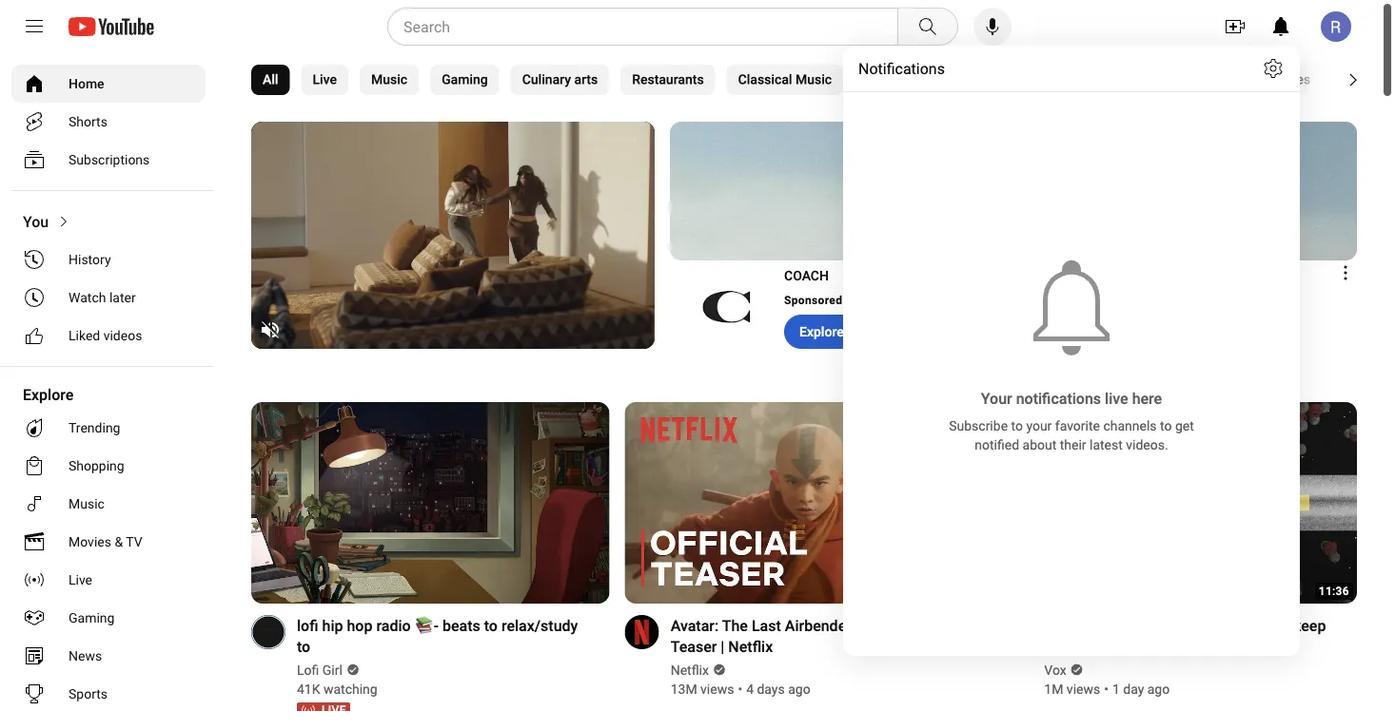 Task type: locate. For each thing, give the bounding box(es) containing it.
notifications
[[1016, 390, 1101, 408]]

1 day ago
[[1112, 682, 1170, 697]]

0 vertical spatial netflix
[[728, 638, 773, 656]]

subscribe
[[949, 418, 1008, 434]]

recently
[[1345, 72, 1395, 88]]

-
[[434, 617, 439, 635]]

11 minutes, 36 seconds element
[[1319, 585, 1349, 598]]

to
[[1011, 418, 1023, 434], [1160, 418, 1172, 434], [484, 617, 498, 635], [297, 638, 310, 656]]

sketch
[[866, 72, 907, 88]]

subscriptions
[[69, 152, 150, 167]]

gaming left the culinary
[[442, 72, 488, 88]]

relax/study
[[501, 617, 578, 635]]

trending
[[69, 420, 120, 436]]

0 horizontal spatial gaming
[[69, 610, 115, 626]]

41k
[[297, 682, 320, 697]]

netflix up 13m
[[671, 663, 709, 678]]

beats
[[442, 617, 480, 635]]

live right all
[[313, 72, 337, 88]]

avatar: the last airbender | official teaser | netflix
[[671, 617, 911, 656]]

to left your
[[1011, 418, 1023, 434]]

live inside tab list
[[313, 72, 337, 88]]

netflix image
[[625, 616, 659, 650]]

0 horizontal spatial views
[[700, 682, 734, 697]]

1 horizontal spatial gaming
[[442, 72, 488, 88]]

keep
[[1293, 617, 1326, 635]]

movies
[[69, 534, 111, 550]]

videos.
[[1126, 437, 1168, 453]]

| down the
[[721, 638, 725, 656]]

to left the 'get'
[[1160, 418, 1172, 434]]

2 ago from the left
[[1147, 682, 1170, 697]]

avatar: the last airbender | official teaser | netflix link
[[671, 616, 961, 657]]

news link
[[11, 638, 206, 676], [11, 638, 206, 676]]

views for teaser
[[700, 682, 734, 697]]

culinary arts
[[522, 72, 598, 88]]

culinary
[[522, 72, 571, 88]]

views
[[700, 682, 734, 697], [1067, 682, 1100, 697]]

something weird happens when you keep squeezing
[[1044, 617, 1326, 656]]

0 horizontal spatial tab
[[980, 65, 1057, 95]]

lofi hip hop radio 📚 - beats to relax/study to link
[[297, 616, 587, 657]]

1 horizontal spatial explore
[[799, 324, 844, 340]]

live
[[313, 72, 337, 88], [69, 572, 92, 588]]

lofi girl
[[297, 663, 342, 678]]

ago right day
[[1147, 682, 1170, 697]]

1 ago from the left
[[788, 682, 810, 697]]

None search field
[[353, 8, 962, 46]]

0 vertical spatial live
[[313, 72, 337, 88]]

netflix down the
[[728, 638, 773, 656]]

1 horizontal spatial music
[[371, 72, 407, 88]]

sports
[[69, 687, 108, 702]]

0 vertical spatial gaming
[[442, 72, 488, 88]]

restaurants
[[632, 72, 704, 88]]

trending link
[[11, 409, 206, 447], [11, 409, 206, 447]]

gaming up news
[[69, 610, 115, 626]]

gaming inside tab list
[[442, 72, 488, 88]]

0 vertical spatial |
[[855, 617, 859, 635]]

1 horizontal spatial |
[[855, 617, 859, 635]]

1 horizontal spatial ago
[[1147, 682, 1170, 697]]

tab list containing all
[[251, 53, 1395, 107]]

to down lofi
[[297, 638, 310, 656]]

shopping
[[69, 458, 124, 474]]

watch later link
[[11, 279, 206, 317], [11, 279, 206, 317]]

1 views from the left
[[700, 682, 734, 697]]

shopping link
[[11, 447, 206, 485], [11, 447, 206, 485]]

your notifications live here
[[981, 390, 1162, 408]]

liked videos
[[69, 328, 142, 344]]

sports link
[[11, 676, 206, 712], [11, 676, 206, 712]]

all
[[263, 72, 278, 88]]

your
[[1026, 418, 1052, 434]]

0 vertical spatial explore
[[799, 324, 844, 340]]

news
[[69, 649, 102, 664]]

live down movies
[[69, 572, 92, 588]]

happens
[[1163, 617, 1221, 635]]

tab
[[980, 65, 1057, 95], [1068, 65, 1168, 95]]

playing
[[1221, 72, 1265, 88]]

1m
[[1044, 682, 1063, 697]]

explore down "sponsored"
[[799, 324, 844, 340]]

home link
[[11, 65, 206, 103], [11, 65, 206, 103]]

0 horizontal spatial ago
[[788, 682, 810, 697]]

you link
[[11, 203, 206, 241], [11, 203, 206, 241]]

1 horizontal spatial tab
[[1068, 65, 1168, 95]]

2 views from the left
[[1067, 682, 1100, 697]]

1 vertical spatial explore
[[23, 386, 74, 404]]

liked videos link
[[11, 317, 206, 355], [11, 317, 206, 355]]

ago
[[788, 682, 810, 697], [1147, 682, 1170, 697]]

videos
[[103, 328, 142, 344]]

notifications
[[858, 59, 945, 78]]

1 vertical spatial netflix
[[671, 663, 709, 678]]

explore up trending
[[23, 386, 74, 404]]

airbender
[[785, 617, 852, 635]]

gaming link
[[11, 600, 206, 638], [11, 600, 206, 638]]

tab left the role-
[[1068, 65, 1168, 95]]

hip
[[322, 617, 343, 635]]

about
[[1023, 437, 1057, 453]]

music link
[[11, 485, 206, 523], [11, 485, 206, 523]]

avatar image image
[[1321, 11, 1351, 42]]

0 horizontal spatial live
[[69, 572, 92, 588]]

0 horizontal spatial |
[[721, 638, 725, 656]]

subscriptions link
[[11, 141, 206, 179], [11, 141, 206, 179]]

status
[[297, 703, 350, 712]]

official
[[863, 617, 911, 635]]

lofi girl link
[[297, 661, 344, 680]]

day
[[1123, 682, 1144, 697]]

views right 1m
[[1067, 682, 1100, 697]]

tab list
[[251, 53, 1395, 107]]

1 horizontal spatial netflix
[[728, 638, 773, 656]]

shorts
[[69, 114, 107, 129]]

1 horizontal spatial views
[[1067, 682, 1100, 697]]

explore
[[799, 324, 844, 340], [23, 386, 74, 404]]

lofi
[[297, 663, 319, 678]]

netflix
[[728, 638, 773, 656], [671, 663, 709, 678]]

last
[[752, 617, 781, 635]]

ago right days
[[788, 682, 810, 697]]

| left 'official' at the right bottom of page
[[855, 617, 859, 635]]

views left 4
[[700, 682, 734, 697]]

tab right comedy
[[980, 65, 1057, 95]]

11:36 link
[[999, 403, 1357, 607]]

their
[[1060, 437, 1086, 453]]

notified
[[975, 437, 1019, 453]]

explore inside 'link'
[[799, 324, 844, 340]]

movies & tv link
[[11, 523, 206, 561], [11, 523, 206, 561]]

1 horizontal spatial live
[[313, 72, 337, 88]]

1 vertical spatial live
[[69, 572, 92, 588]]

watch
[[69, 290, 106, 305]]

coach
[[784, 268, 829, 284]]



Task type: vqa. For each thing, say whether or not it's contained in the screenshot.
1st views from the left
yes



Task type: describe. For each thing, give the bounding box(es) containing it.
0 horizontal spatial explore
[[23, 386, 74, 404]]

classical
[[738, 72, 792, 88]]

days
[[757, 682, 785, 697]]

1m views
[[1044, 682, 1100, 697]]

something
[[1044, 617, 1118, 635]]

4 days ago
[[746, 682, 810, 697]]

history
[[69, 252, 111, 267]]

movies & tv
[[69, 534, 142, 550]]

hop
[[347, 617, 373, 635]]

home
[[69, 76, 104, 91]]

liked
[[69, 328, 100, 344]]

games
[[1269, 72, 1311, 88]]

comedy
[[910, 72, 958, 88]]

watching
[[324, 682, 378, 697]]

something weird happens when you keep squeezing by vox 1,070,659 views 1 day ago 11 minutes, 36 seconds element
[[1044, 616, 1334, 657]]

41k watching
[[297, 682, 378, 697]]

favorite
[[1055, 418, 1100, 434]]

here
[[1132, 390, 1162, 408]]

your
[[981, 390, 1012, 408]]

live
[[1105, 390, 1128, 408]]

squeezing
[[1044, 638, 1114, 656]]

ago for last
[[788, 682, 810, 697]]

weird
[[1122, 617, 1159, 635]]

lofi hip hop radio 📚 - beats to relax/study to by lofi girl 298,825,152 views element
[[297, 616, 587, 657]]

later
[[109, 290, 136, 305]]

get
[[1175, 418, 1194, 434]]

subscribe to your favorite channels to get notified about their latest videos.
[[949, 418, 1197, 453]]

classical music
[[738, 72, 832, 88]]

sketch comedy
[[866, 72, 958, 88]]

netflix inside avatar: the last airbender | official teaser | netflix
[[728, 638, 773, 656]]

avatar:
[[671, 617, 719, 635]]

something weird happens when you keep squeezing link
[[1044, 616, 1334, 657]]

📚
[[415, 617, 430, 635]]

4
[[746, 682, 754, 697]]

radio
[[376, 617, 411, 635]]

watch later
[[69, 290, 136, 305]]

arts
[[574, 72, 598, 88]]

you
[[1265, 617, 1290, 635]]

role-playing games
[[1191, 72, 1311, 88]]

13m views
[[671, 682, 734, 697]]

girl
[[322, 663, 342, 678]]

13m
[[671, 682, 697, 697]]

sponsored
[[784, 294, 842, 307]]

2 tab from the left
[[1068, 65, 1168, 95]]

lofi hip hop radio 📚 - beats to relax/study to
[[297, 617, 578, 656]]

role-
[[1191, 72, 1222, 88]]

ago for happens
[[1147, 682, 1170, 697]]

vox
[[1044, 663, 1067, 678]]

you
[[23, 213, 49, 231]]

views for squeezing
[[1067, 682, 1100, 697]]

1 vertical spatial |
[[721, 638, 725, 656]]

1 vertical spatial gaming
[[69, 610, 115, 626]]

explore link
[[784, 315, 859, 349]]

tv
[[126, 534, 142, 550]]

teaser
[[671, 638, 717, 656]]

channels
[[1103, 418, 1157, 434]]

&
[[115, 534, 123, 550]]

11:36
[[1319, 585, 1349, 598]]

vox link
[[1044, 661, 1068, 680]]

latest
[[1090, 437, 1123, 453]]

when
[[1225, 617, 1261, 635]]

0 horizontal spatial music
[[69, 496, 105, 512]]

lofi
[[297, 617, 318, 635]]

avatar: the last airbender | official teaser | netflix by netflix 13,579,031 views 4 days ago 1 minute, 53 seconds element
[[671, 616, 961, 657]]

2 horizontal spatial music
[[796, 72, 832, 88]]

to right beats
[[484, 617, 498, 635]]

lofi girl image
[[251, 616, 285, 650]]

1
[[1112, 682, 1120, 697]]

0 horizontal spatial netflix
[[671, 663, 709, 678]]

Explore text field
[[799, 324, 844, 340]]

Search text field
[[404, 14, 894, 39]]

netflix link
[[671, 661, 710, 680]]

1 tab from the left
[[980, 65, 1057, 95]]

the
[[722, 617, 748, 635]]



